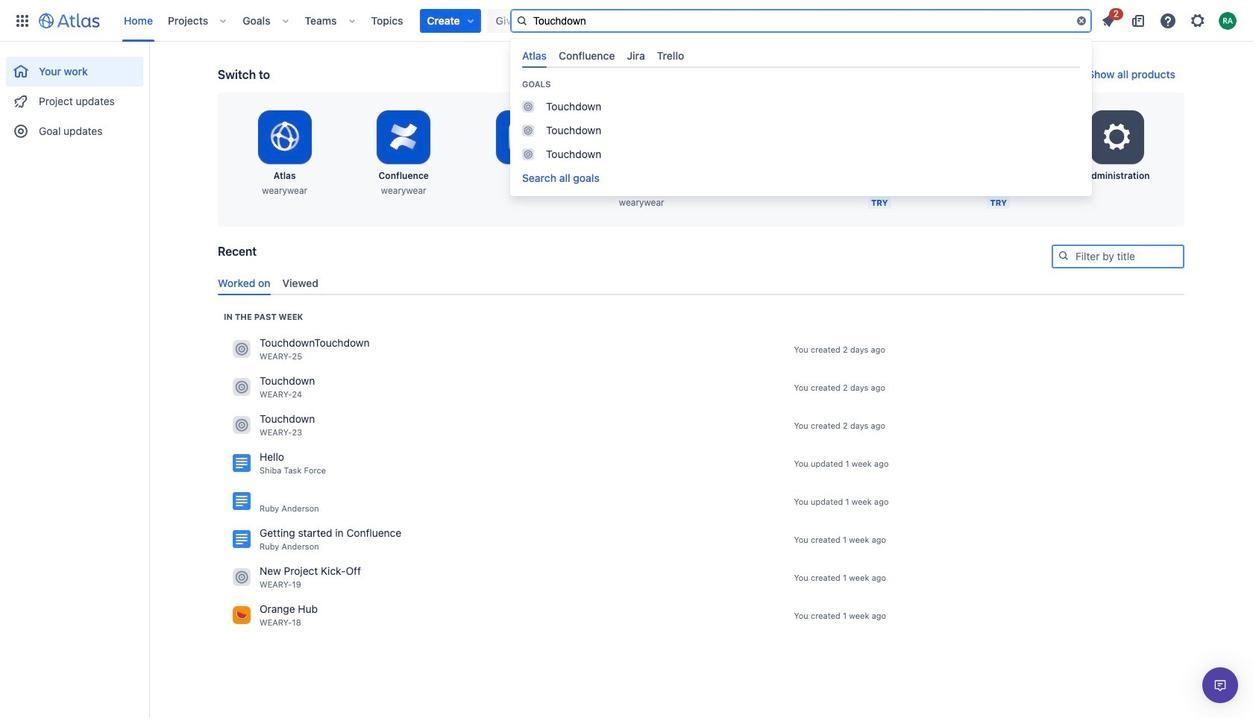 Task type: vqa. For each thing, say whether or not it's contained in the screenshot.
"Search" field
no



Task type: locate. For each thing, give the bounding box(es) containing it.
confluence image down confluence icon
[[233, 531, 251, 549]]

5 townsquare image from the top
[[233, 607, 251, 625]]

1 confluence image from the top
[[233, 455, 251, 472]]

1 vertical spatial confluence image
[[233, 531, 251, 549]]

confluence image
[[233, 455, 251, 472], [233, 531, 251, 549]]

search image
[[516, 15, 528, 26]]

2 tab from the left
[[553, 43, 621, 68]]

0 vertical spatial settings image
[[1189, 12, 1207, 29]]

townsquare image
[[233, 340, 251, 358], [233, 378, 251, 396], [233, 416, 251, 434], [233, 569, 251, 587], [233, 607, 251, 625]]

0 vertical spatial confluence image
[[233, 455, 251, 472]]

confluence image
[[233, 493, 251, 510]]

2 townsquare image from the top
[[233, 378, 251, 396]]

tab list
[[516, 43, 1086, 68], [212, 271, 1191, 295]]

group
[[6, 42, 143, 151]]

heading
[[224, 311, 303, 323]]

confluence image up confluence icon
[[233, 455, 251, 472]]

3 tab from the left
[[621, 43, 651, 68]]

banner
[[0, 0, 1253, 196]]

tab
[[516, 43, 553, 68], [553, 43, 621, 68], [621, 43, 651, 68], [651, 43, 690, 68]]

search image
[[1058, 250, 1070, 262]]

help image
[[1159, 12, 1177, 29]]

settings image
[[1189, 12, 1207, 29], [1100, 119, 1136, 155]]

Search Atlas field
[[510, 9, 1092, 32]]

1 vertical spatial settings image
[[1100, 119, 1136, 155]]

4 townsquare image from the top
[[233, 569, 251, 587]]

None search field
[[510, 9, 1092, 32]]



Task type: describe. For each thing, give the bounding box(es) containing it.
3 townsquare image from the top
[[233, 416, 251, 434]]

account image
[[1219, 12, 1237, 29]]

clear search session image
[[1076, 15, 1088, 26]]

0 vertical spatial tab list
[[516, 43, 1086, 68]]

Filter by title field
[[1053, 246, 1183, 267]]

notifications image
[[1100, 12, 1117, 29]]

1 townsquare image from the top
[[233, 340, 251, 358]]

top element
[[9, 0, 943, 41]]

switch to... image
[[13, 12, 31, 29]]

4 tab from the left
[[651, 43, 690, 68]]

0 horizontal spatial settings image
[[1100, 119, 1136, 155]]

1 tab from the left
[[516, 43, 553, 68]]

2 confluence image from the top
[[233, 531, 251, 549]]

1 vertical spatial tab list
[[212, 271, 1191, 295]]

1 horizontal spatial settings image
[[1189, 12, 1207, 29]]



